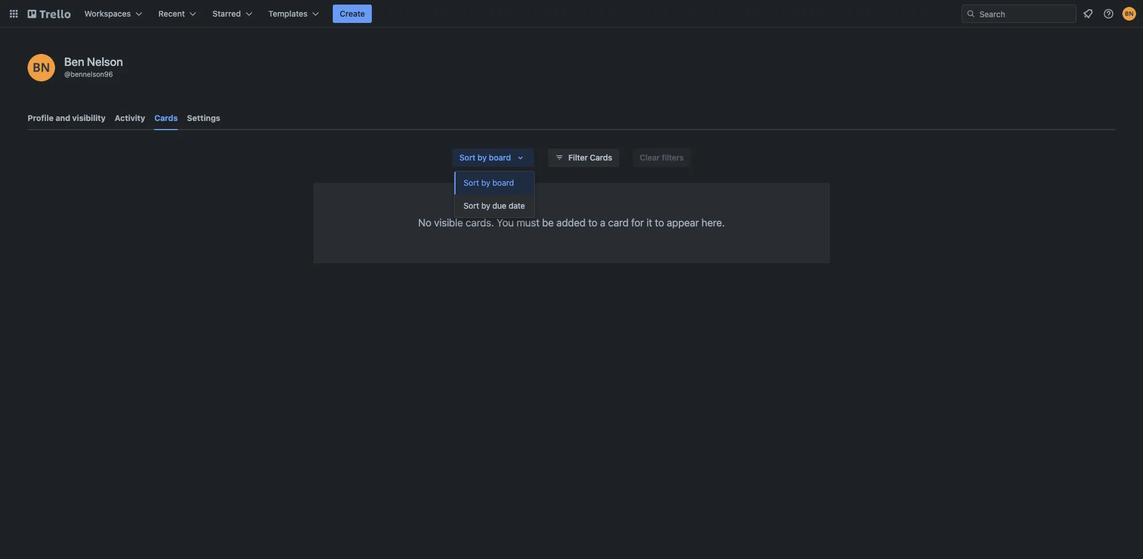 Task type: vqa. For each thing, say whether or not it's contained in the screenshot.
Calculates on the right
no



Task type: describe. For each thing, give the bounding box(es) containing it.
filter cards button
[[548, 149, 620, 167]]

back to home image
[[28, 5, 71, 23]]

board for sort by board button
[[493, 178, 514, 188]]

workspaces button
[[78, 5, 149, 23]]

cards link
[[154, 108, 178, 130]]

recent button
[[152, 5, 203, 23]]

templates button
[[262, 5, 326, 23]]

nelson
[[87, 55, 123, 68]]

profile and visibility
[[28, 113, 106, 123]]

sort by board button
[[455, 172, 535, 195]]

@
[[64, 70, 71, 79]]

profile and visibility link
[[28, 108, 106, 129]]

create button
[[333, 5, 372, 23]]

sort by due date button
[[455, 195, 535, 218]]

and
[[56, 113, 70, 123]]

menu containing sort by board
[[455, 172, 535, 218]]

card
[[609, 217, 629, 229]]

recent
[[159, 9, 185, 18]]

must
[[517, 217, 540, 229]]

1 to from the left
[[589, 217, 598, 229]]

sort by board for sort by board dropdown button
[[460, 153, 511, 163]]

added
[[557, 217, 586, 229]]

ben
[[64, 55, 84, 68]]

sort by board for sort by board button
[[464, 178, 514, 188]]

0 notifications image
[[1082, 7, 1096, 21]]

visible
[[434, 217, 463, 229]]

visibility
[[72, 113, 106, 123]]

search image
[[967, 9, 976, 18]]

no visible cards. you must be added to a card for it to appear here.
[[419, 217, 725, 229]]

bennelson96
[[71, 70, 113, 79]]

sort for sort by board button
[[464, 178, 480, 188]]

Search field
[[976, 5, 1077, 22]]

cards inside 'button'
[[590, 153, 613, 163]]

by for sort by board button
[[482, 178, 491, 188]]

board for sort by board dropdown button
[[489, 153, 511, 163]]

here.
[[702, 217, 725, 229]]

1 vertical spatial ben nelson (bennelson96) image
[[28, 54, 55, 82]]



Task type: locate. For each thing, give the bounding box(es) containing it.
to
[[589, 217, 598, 229], [655, 217, 665, 229]]

clear
[[640, 153, 660, 163]]

profile
[[28, 113, 54, 123]]

settings
[[187, 113, 220, 123]]

sort by board up sort by board button
[[460, 153, 511, 163]]

0 horizontal spatial ben nelson (bennelson96) image
[[28, 54, 55, 82]]

0 horizontal spatial cards
[[154, 113, 178, 123]]

sort by due date
[[464, 201, 525, 211]]

sort by board inside dropdown button
[[460, 153, 511, 163]]

board up due
[[493, 178, 514, 188]]

clear filters
[[640, 153, 684, 163]]

activity link
[[115, 108, 145, 129]]

settings link
[[187, 108, 220, 129]]

0 vertical spatial board
[[489, 153, 511, 163]]

sort by board
[[460, 153, 511, 163], [464, 178, 514, 188]]

you
[[497, 217, 514, 229]]

by
[[478, 153, 487, 163], [482, 178, 491, 188], [482, 201, 491, 211]]

1 vertical spatial board
[[493, 178, 514, 188]]

0 vertical spatial cards
[[154, 113, 178, 123]]

by up sort by due date
[[482, 178, 491, 188]]

open information menu image
[[1104, 8, 1115, 20]]

1 horizontal spatial ben nelson (bennelson96) image
[[1123, 7, 1137, 21]]

board inside button
[[493, 178, 514, 188]]

1 vertical spatial cards
[[590, 153, 613, 163]]

0 vertical spatial by
[[478, 153, 487, 163]]

sort up cards.
[[464, 201, 480, 211]]

cards right activity
[[154, 113, 178, 123]]

a
[[601, 217, 606, 229]]

by left due
[[482, 201, 491, 211]]

due
[[493, 201, 507, 211]]

board inside dropdown button
[[489, 153, 511, 163]]

filters
[[662, 153, 684, 163]]

0 vertical spatial sort by board
[[460, 153, 511, 163]]

clear filters button
[[633, 149, 691, 167]]

1 vertical spatial by
[[482, 178, 491, 188]]

ben nelson (bennelson96) image right open information menu image
[[1123, 7, 1137, 21]]

1 vertical spatial sort by board
[[464, 178, 514, 188]]

no
[[419, 217, 432, 229]]

0 horizontal spatial to
[[589, 217, 598, 229]]

for
[[632, 217, 644, 229]]

workspaces
[[84, 9, 131, 18]]

by up sort by board button
[[478, 153, 487, 163]]

cards.
[[466, 217, 494, 229]]

sort
[[460, 153, 476, 163], [464, 178, 480, 188], [464, 201, 480, 211]]

sort by board button
[[453, 149, 534, 167]]

cards
[[154, 113, 178, 123], [590, 153, 613, 163]]

date
[[509, 201, 525, 211]]

starred
[[213, 9, 241, 18]]

by for sort by due date button
[[482, 201, 491, 211]]

appear
[[667, 217, 699, 229]]

board up sort by board button
[[489, 153, 511, 163]]

1 horizontal spatial to
[[655, 217, 665, 229]]

sort by board up sort by due date
[[464, 178, 514, 188]]

to right it
[[655, 217, 665, 229]]

cards right filter at top
[[590, 153, 613, 163]]

ben nelson @ bennelson96
[[64, 55, 123, 79]]

2 to from the left
[[655, 217, 665, 229]]

by inside dropdown button
[[478, 153, 487, 163]]

be
[[543, 217, 554, 229]]

2 vertical spatial by
[[482, 201, 491, 211]]

filter
[[569, 153, 588, 163]]

sort for sort by board dropdown button
[[460, 153, 476, 163]]

to left a
[[589, 217, 598, 229]]

starred button
[[206, 5, 259, 23]]

board
[[489, 153, 511, 163], [493, 178, 514, 188]]

0 vertical spatial ben nelson (bennelson96) image
[[1123, 7, 1137, 21]]

menu
[[455, 172, 535, 218]]

ben nelson (bennelson96) image
[[1123, 7, 1137, 21], [28, 54, 55, 82]]

sort for sort by due date button
[[464, 201, 480, 211]]

primary element
[[0, 0, 1144, 28]]

templates
[[269, 9, 308, 18]]

sort by board inside button
[[464, 178, 514, 188]]

sort up sort by due date
[[464, 178, 480, 188]]

1 vertical spatial sort
[[464, 178, 480, 188]]

0 vertical spatial sort
[[460, 153, 476, 163]]

sort inside dropdown button
[[460, 153, 476, 163]]

activity
[[115, 113, 145, 123]]

1 horizontal spatial cards
[[590, 153, 613, 163]]

filter cards
[[569, 153, 613, 163]]

create
[[340, 9, 365, 18]]

2 vertical spatial sort
[[464, 201, 480, 211]]

by for sort by board dropdown button
[[478, 153, 487, 163]]

ben nelson (bennelson96) image left @
[[28, 54, 55, 82]]

it
[[647, 217, 653, 229]]

sort up sort by board button
[[460, 153, 476, 163]]



